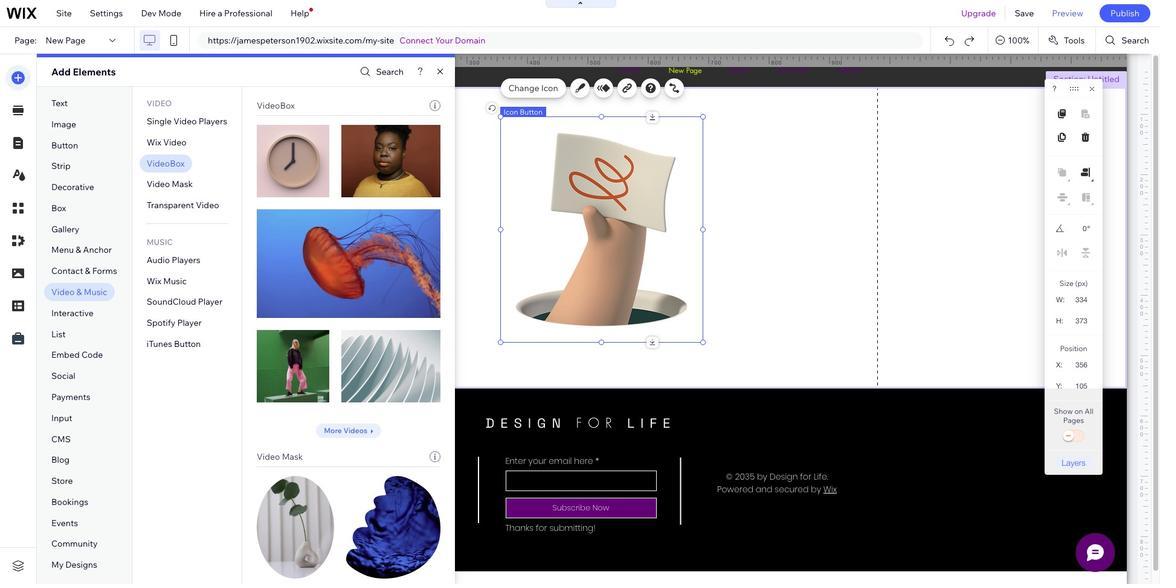 Task type: locate. For each thing, give the bounding box(es) containing it.
site
[[380, 35, 394, 46]]

menu
[[51, 245, 74, 256]]

1 horizontal spatial search button
[[1096, 27, 1160, 54]]

search down site
[[376, 66, 404, 77]]

video
[[147, 99, 172, 108], [174, 116, 197, 127], [163, 137, 187, 148], [147, 179, 170, 190], [196, 200, 219, 211], [51, 287, 75, 298], [257, 452, 280, 463]]

text
[[51, 98, 68, 109]]

0 vertical spatial player
[[198, 297, 223, 308]]

cms
[[51, 434, 71, 445]]

more videos
[[324, 427, 367, 436]]

icon right change
[[541, 83, 558, 94]]

mask
[[172, 179, 193, 190], [282, 452, 303, 463]]

dev
[[141, 8, 157, 19]]

2 vertical spatial &
[[76, 287, 82, 298]]

professional
[[224, 8, 272, 19]]

0 vertical spatial mask
[[172, 179, 193, 190]]

player right "soundcloud"
[[198, 297, 223, 308]]

videobox
[[257, 100, 295, 111], [147, 158, 185, 169]]

wix down audio
[[147, 276, 161, 287]]

0 vertical spatial players
[[199, 116, 227, 127]]

hire
[[199, 8, 216, 19]]

1 vertical spatial players
[[172, 255, 200, 266]]

1 vertical spatial video mask
[[257, 452, 303, 463]]

search
[[1122, 35, 1149, 46], [376, 66, 404, 77]]

players right audio
[[172, 255, 200, 266]]

spotify player
[[147, 318, 202, 329]]

wix
[[147, 137, 161, 148], [147, 276, 161, 287]]

payments
[[51, 392, 90, 403]]

music down forms
[[84, 287, 107, 298]]

500
[[590, 59, 601, 66]]

None text field
[[1071, 221, 1087, 237], [1069, 292, 1093, 308], [1070, 313, 1093, 329], [1069, 357, 1093, 373], [1071, 221, 1087, 237], [1069, 292, 1093, 308], [1070, 313, 1093, 329], [1069, 357, 1093, 373]]

1 horizontal spatial button
[[174, 339, 201, 350]]

y:
[[1056, 383, 1062, 391]]

wix for wix video
[[147, 137, 161, 148]]

0 horizontal spatial search
[[376, 66, 404, 77]]

& for contact
[[85, 266, 90, 277]]

button for icon button
[[520, 108, 543, 117]]

600
[[651, 59, 661, 66]]

w:
[[1056, 296, 1065, 305]]

dev mode
[[141, 8, 181, 19]]

100%
[[1008, 35, 1030, 46]]

& for video
[[76, 287, 82, 298]]

video & music
[[51, 287, 107, 298]]

0 vertical spatial search
[[1122, 35, 1149, 46]]

audio players
[[147, 255, 200, 266]]

players right single
[[199, 116, 227, 127]]

button down change icon
[[520, 108, 543, 117]]

& down the 'contact & forms'
[[76, 287, 82, 298]]

search button
[[1096, 27, 1160, 54], [357, 63, 404, 81]]

400
[[530, 59, 541, 66]]

2 vertical spatial button
[[174, 339, 201, 350]]

help
[[291, 8, 309, 19]]

bookings
[[51, 497, 88, 508]]

2 wix from the top
[[147, 276, 161, 287]]

1 horizontal spatial video mask
[[257, 452, 303, 463]]

1 vertical spatial search button
[[357, 63, 404, 81]]

1 horizontal spatial icon
[[541, 83, 558, 94]]

transparent video
[[147, 200, 219, 211]]

1 wix from the top
[[147, 137, 161, 148]]

input
[[51, 413, 72, 424]]

music down audio players
[[163, 276, 187, 287]]

anchor
[[83, 245, 112, 256]]

2 horizontal spatial button
[[520, 108, 543, 117]]

untitled
[[1088, 74, 1120, 85]]

upgrade
[[961, 8, 996, 19]]

button down spotify player in the left bottom of the page
[[174, 339, 201, 350]]

tools button
[[1039, 27, 1096, 54]]

your
[[435, 35, 453, 46]]

1 vertical spatial &
[[85, 266, 90, 277]]

1 vertical spatial wix
[[147, 276, 161, 287]]

0 horizontal spatial icon
[[504, 108, 518, 117]]

gallery
[[51, 224, 79, 235]]

search button down the "publish"
[[1096, 27, 1160, 54]]

search down the "publish"
[[1122, 35, 1149, 46]]

button down image
[[51, 140, 78, 151]]

None text field
[[1068, 378, 1093, 395]]

icon
[[541, 83, 558, 94], [504, 108, 518, 117]]

transparent
[[147, 200, 194, 211]]

menu & anchor
[[51, 245, 112, 256]]

& left forms
[[85, 266, 90, 277]]

icon button
[[504, 108, 543, 117]]

0 horizontal spatial videobox
[[147, 158, 185, 169]]

size (px)
[[1060, 279, 1088, 288]]

0 horizontal spatial mask
[[172, 179, 193, 190]]

wix music
[[147, 276, 187, 287]]

publish button
[[1100, 4, 1151, 22]]

1 vertical spatial mask
[[282, 452, 303, 463]]

0 horizontal spatial button
[[51, 140, 78, 151]]

tools
[[1064, 35, 1085, 46]]

wix down single
[[147, 137, 161, 148]]

players
[[199, 116, 227, 127], [172, 255, 200, 266]]

2 vertical spatial music
[[84, 287, 107, 298]]

0 vertical spatial music
[[147, 237, 173, 247]]

image
[[51, 119, 76, 130]]

1 horizontal spatial mask
[[282, 452, 303, 463]]

100% button
[[989, 27, 1038, 54]]

0 vertical spatial video mask
[[147, 179, 193, 190]]

1 vertical spatial videobox
[[147, 158, 185, 169]]

player down soundcloud player
[[177, 318, 202, 329]]

& right menu
[[76, 245, 81, 256]]

1 vertical spatial icon
[[504, 108, 518, 117]]

contact
[[51, 266, 83, 277]]

switch
[[1062, 428, 1086, 445]]

new
[[46, 35, 63, 46]]

0 vertical spatial &
[[76, 245, 81, 256]]

1 vertical spatial search
[[376, 66, 404, 77]]

wix video
[[147, 137, 187, 148]]

hire a professional
[[199, 8, 272, 19]]

elements
[[73, 66, 116, 78]]

1 vertical spatial player
[[177, 318, 202, 329]]

1 vertical spatial music
[[163, 276, 187, 287]]

community
[[51, 539, 98, 550]]

music
[[147, 237, 173, 247], [163, 276, 187, 287], [84, 287, 107, 298]]

events
[[51, 518, 78, 529]]

layers button
[[1055, 457, 1093, 470]]

layers
[[1062, 458, 1086, 468]]

player for spotify player
[[177, 318, 202, 329]]

&
[[76, 245, 81, 256], [85, 266, 90, 277], [76, 287, 82, 298]]

700
[[711, 59, 722, 66]]

0 vertical spatial wix
[[147, 137, 161, 148]]

0 vertical spatial button
[[520, 108, 543, 117]]

1 vertical spatial button
[[51, 140, 78, 151]]

store
[[51, 476, 73, 487]]

music up audio
[[147, 237, 173, 247]]

itunes
[[147, 339, 172, 350]]

icon down change
[[504, 108, 518, 117]]

& for menu
[[76, 245, 81, 256]]

search button down site
[[357, 63, 404, 81]]

all
[[1085, 407, 1094, 416]]

add
[[51, 66, 71, 78]]

1 horizontal spatial videobox
[[257, 100, 295, 111]]

1 horizontal spatial search
[[1122, 35, 1149, 46]]

0 vertical spatial videobox
[[257, 100, 295, 111]]

social
[[51, 371, 75, 382]]

list
[[51, 329, 66, 340]]

https://jamespeterson1902.wixsite.com/my-
[[208, 35, 380, 46]]

button
[[520, 108, 543, 117], [51, 140, 78, 151], [174, 339, 201, 350]]

videos
[[344, 427, 367, 436]]

0 horizontal spatial video mask
[[147, 179, 193, 190]]

more videos button
[[316, 424, 381, 439]]



Task type: describe. For each thing, give the bounding box(es) containing it.
single
[[147, 116, 172, 127]]

domain
[[455, 35, 486, 46]]

0 vertical spatial search button
[[1096, 27, 1160, 54]]

?
[[1053, 85, 1057, 93]]

°
[[1088, 225, 1090, 233]]

mode
[[158, 8, 181, 19]]

https://jamespeterson1902.wixsite.com/my-site connect your domain
[[208, 35, 486, 46]]

section:
[[1054, 74, 1086, 85]]

? button
[[1053, 85, 1057, 93]]

section: untitled
[[1054, 74, 1120, 85]]

connect
[[400, 35, 433, 46]]

forms
[[92, 266, 117, 277]]

800
[[771, 59, 782, 66]]

save button
[[1006, 0, 1043, 27]]

change icon
[[509, 83, 558, 94]]

0 horizontal spatial search button
[[357, 63, 404, 81]]

strip
[[51, 161, 71, 172]]

change
[[509, 83, 539, 94]]

900
[[832, 59, 843, 66]]

spotify
[[147, 318, 175, 329]]

designs
[[65, 560, 97, 571]]

0 vertical spatial icon
[[541, 83, 558, 94]]

preview button
[[1043, 0, 1093, 27]]

contact & forms
[[51, 266, 117, 277]]

page
[[65, 35, 85, 46]]

decorative
[[51, 182, 94, 193]]

button for itunes button
[[174, 339, 201, 350]]

itunes button
[[147, 339, 201, 350]]

show
[[1054, 407, 1073, 416]]

code
[[82, 350, 103, 361]]

300
[[469, 59, 480, 66]]

on
[[1075, 407, 1083, 416]]

soundcloud
[[147, 297, 196, 308]]

wix for wix music
[[147, 276, 161, 287]]

soundcloud player
[[147, 297, 223, 308]]

preview
[[1052, 8, 1083, 19]]

publish
[[1111, 8, 1140, 19]]

embed
[[51, 350, 80, 361]]

player for soundcloud player
[[198, 297, 223, 308]]

h:
[[1056, 317, 1064, 326]]

blog
[[51, 455, 70, 466]]

box
[[51, 203, 66, 214]]

site
[[56, 8, 72, 19]]

a
[[218, 8, 222, 19]]

pages
[[1063, 416, 1084, 425]]

show on all pages
[[1054, 407, 1094, 425]]

add elements
[[51, 66, 116, 78]]

interactive
[[51, 308, 94, 319]]

size
[[1060, 279, 1074, 288]]

position
[[1060, 344, 1087, 354]]

embed code
[[51, 350, 103, 361]]

more
[[324, 427, 342, 436]]

my designs
[[51, 560, 97, 571]]

single video players
[[147, 116, 227, 127]]

save
[[1015, 8, 1034, 19]]

x:
[[1056, 361, 1063, 370]]

my
[[51, 560, 64, 571]]

settings
[[90, 8, 123, 19]]

(px)
[[1075, 279, 1088, 288]]

new page
[[46, 35, 85, 46]]



Task type: vqa. For each thing, say whether or not it's contained in the screenshot.
Boxes
no



